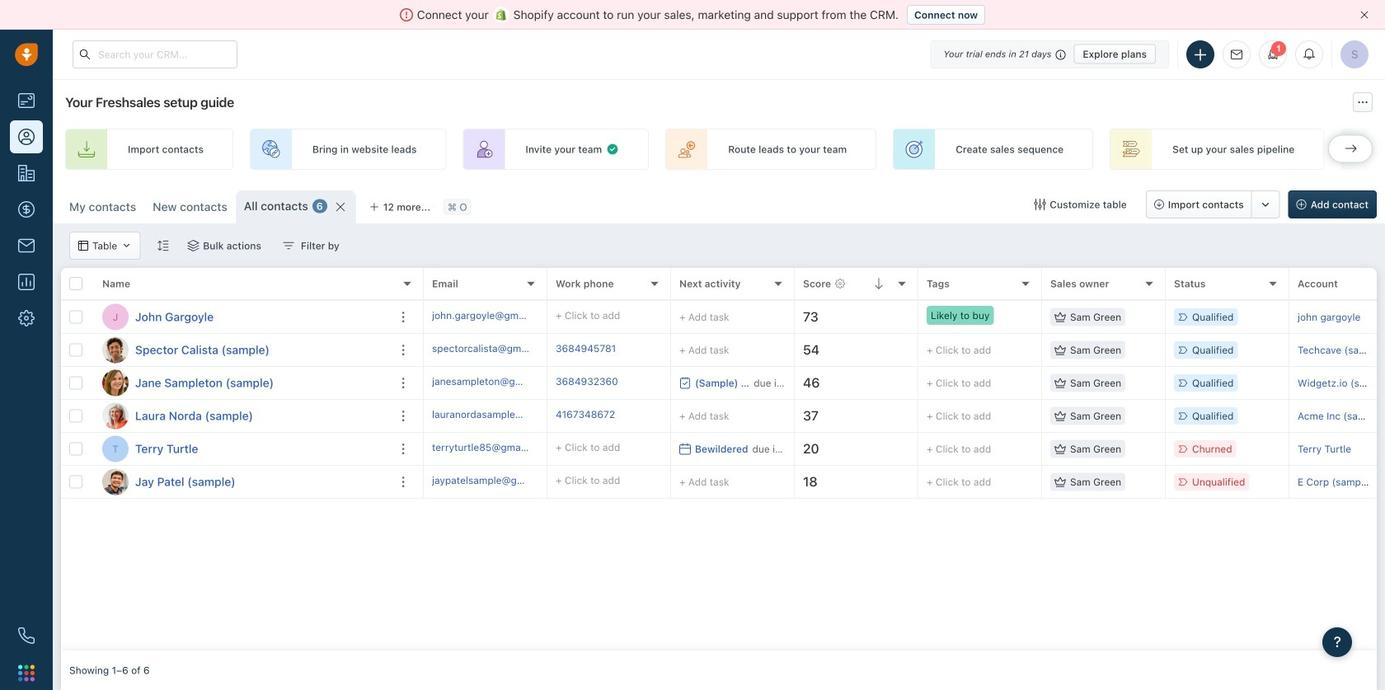 Task type: describe. For each thing, give the bounding box(es) containing it.
close image
[[1361, 11, 1369, 19]]

style_myh0__igzzd8unmi image
[[157, 240, 168, 252]]

2 row group from the left
[[424, 301, 1385, 499]]

phone element
[[10, 619, 43, 652]]

phone image
[[18, 628, 35, 644]]



Task type: vqa. For each thing, say whether or not it's contained in the screenshot.
the title...
no



Task type: locate. For each thing, give the bounding box(es) containing it.
1 row group from the left
[[61, 301, 424, 499]]

freshworks switcher image
[[18, 665, 35, 681]]

container_wx8msf4aqz5i3rn1 image
[[1034, 199, 1046, 210], [78, 241, 88, 251], [121, 241, 131, 251], [1055, 344, 1066, 356], [680, 377, 691, 389], [1055, 410, 1066, 422], [680, 443, 691, 455], [1055, 443, 1066, 455]]

l image
[[102, 403, 129, 429]]

j image
[[102, 370, 129, 396], [102, 469, 129, 495]]

press space to select this row. row
[[61, 301, 424, 334], [424, 301, 1385, 334], [61, 334, 424, 367], [424, 334, 1385, 367], [61, 367, 424, 400], [424, 367, 1385, 400], [61, 400, 424, 433], [424, 400, 1385, 433], [61, 433, 424, 466], [424, 433, 1385, 466], [61, 466, 424, 499], [424, 466, 1385, 499]]

row
[[61, 268, 424, 301]]

Search your CRM... text field
[[73, 40, 238, 68]]

j image down "l" image
[[102, 469, 129, 495]]

grid
[[61, 268, 1385, 651]]

column header
[[94, 268, 424, 301]]

group
[[1146, 191, 1280, 219]]

send email image
[[1231, 49, 1243, 60]]

1 j image from the top
[[102, 370, 129, 396]]

container_wx8msf4aqz5i3rn1 image
[[606, 143, 620, 156], [187, 240, 199, 252], [283, 240, 294, 252], [1055, 311, 1066, 323], [1055, 377, 1066, 389], [1055, 476, 1066, 488]]

s image
[[102, 337, 129, 363]]

1 vertical spatial j image
[[102, 469, 129, 495]]

j image up "l" image
[[102, 370, 129, 396]]

2 j image from the top
[[102, 469, 129, 495]]

0 vertical spatial j image
[[102, 370, 129, 396]]

row group
[[61, 301, 424, 499], [424, 301, 1385, 499]]



